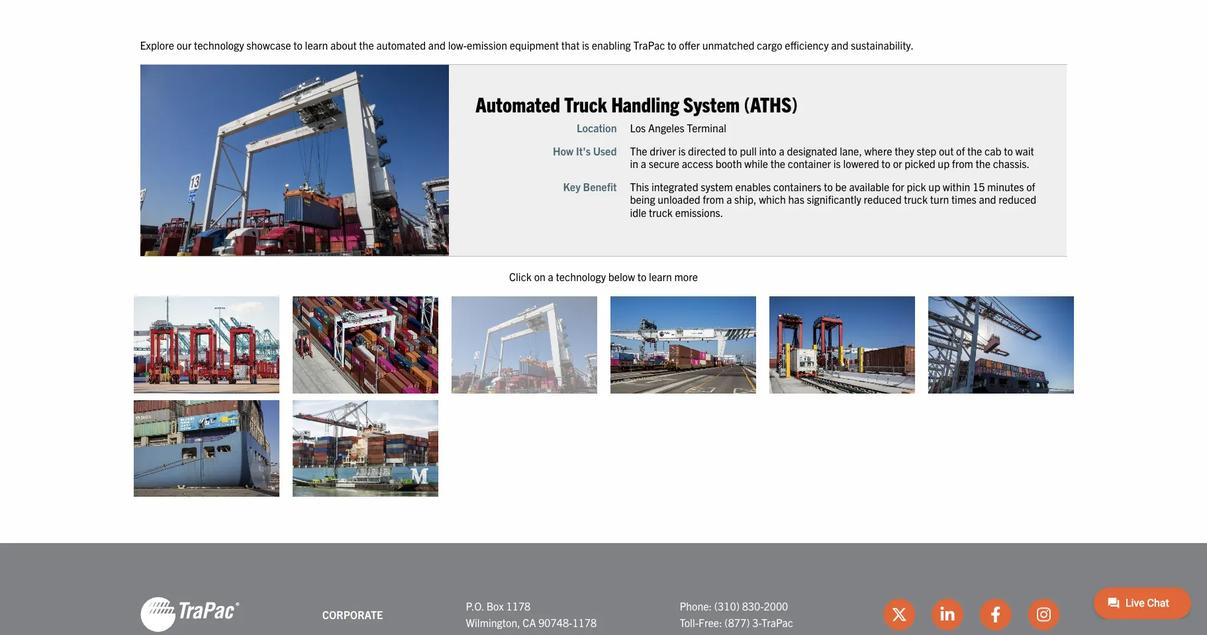 Task type: vqa. For each thing, say whether or not it's contained in the screenshot.
Free:
yes



Task type: locate. For each thing, give the bounding box(es) containing it.
technology right our
[[194, 38, 244, 51]]

how
[[553, 144, 574, 157]]

1 vertical spatial trapac
[[761, 617, 793, 630]]

up
[[938, 157, 950, 170], [929, 180, 940, 193]]

trapac down 2000
[[761, 617, 793, 630]]

0 horizontal spatial trapac
[[633, 38, 665, 51]]

sustainability.
[[851, 38, 914, 51]]

system
[[683, 91, 740, 117]]

efficiency
[[785, 38, 829, 51]]

and left low-
[[428, 38, 446, 51]]

up right pick on the top right
[[929, 180, 940, 193]]

1 horizontal spatial 1178
[[572, 617, 597, 630]]

truck left turn
[[904, 193, 928, 206]]

and right efficiency
[[831, 38, 848, 51]]

2 reduced from the left
[[999, 193, 1036, 206]]

1 vertical spatial learn
[[649, 270, 672, 284]]

enabling
[[592, 38, 631, 51]]

of right out
[[956, 144, 965, 157]]

system
[[701, 180, 733, 193]]

which
[[759, 193, 786, 206]]

enables
[[735, 180, 771, 193]]

driver
[[650, 144, 676, 157]]

learn left more
[[649, 270, 672, 284]]

learn
[[305, 38, 328, 51], [649, 270, 672, 284]]

truck right idle
[[649, 205, 673, 219]]

1 vertical spatial technology
[[556, 270, 606, 284]]

the
[[359, 38, 374, 51], [967, 144, 982, 157], [771, 157, 785, 170], [976, 157, 991, 170]]

1 horizontal spatial from
[[952, 157, 973, 170]]

0 horizontal spatial truck
[[649, 205, 673, 219]]

into
[[759, 144, 777, 157]]

learn left about
[[305, 38, 328, 51]]

1 vertical spatial of
[[1026, 180, 1035, 193]]

a
[[779, 144, 784, 157], [641, 157, 646, 170], [726, 193, 732, 206], [548, 270, 553, 284]]

up right step
[[938, 157, 950, 170]]

click
[[509, 270, 532, 284]]

0 vertical spatial 1178
[[506, 600, 531, 613]]

of inside this integrated system enables containers to be available for pick up within 15 minutes of being unloaded from a ship, which has significantly reduced truck turn times and reduced idle truck emissions.
[[1026, 180, 1035, 193]]

of right minutes
[[1026, 180, 1035, 193]]

from inside the driver is directed to pull into a designated lane, where they step out of the cab to wait in a secure access booth while the container is lowered to or picked up from the chassis.
[[952, 157, 973, 170]]

the right the while
[[771, 157, 785, 170]]

footer
[[0, 544, 1207, 636]]

to left 'be'
[[824, 180, 833, 193]]

1 horizontal spatial and
[[831, 38, 848, 51]]

0 vertical spatial up
[[938, 157, 950, 170]]

trapac right enabling
[[633, 38, 665, 51]]

1 horizontal spatial technology
[[556, 270, 606, 284]]

0 horizontal spatial 1178
[[506, 600, 531, 613]]

0 vertical spatial learn
[[305, 38, 328, 51]]

1178 up ca
[[506, 600, 531, 613]]

cargo
[[757, 38, 782, 51]]

1 horizontal spatial reduced
[[999, 193, 1036, 206]]

and right the times at the top of page
[[979, 193, 996, 206]]

1178 right ca
[[572, 617, 597, 630]]

the up 15
[[976, 157, 991, 170]]

that
[[561, 38, 580, 51]]

cab
[[985, 144, 1002, 157]]

click on a technology below to learn more
[[509, 270, 698, 284]]

reduced down chassis.
[[999, 193, 1036, 206]]

pull
[[740, 144, 757, 157]]

up inside the driver is directed to pull into a designated lane, where they step out of the cab to wait in a secure access booth while the container is lowered to or picked up from the chassis.
[[938, 157, 950, 170]]

the right about
[[359, 38, 374, 51]]

1 horizontal spatial trapac
[[761, 617, 793, 630]]

integrated
[[652, 180, 698, 193]]

the driver is directed to pull into a designated lane, where they step out of the cab to wait in a secure access booth while the container is lowered to or picked up from the chassis.
[[630, 144, 1034, 170]]

secure
[[649, 157, 679, 170]]

a left ship,
[[726, 193, 732, 206]]

3-
[[752, 617, 761, 630]]

reduced left pick on the top right
[[864, 193, 902, 206]]

trapac los angeles automated stacking crane image
[[292, 297, 438, 394]]

ship,
[[734, 193, 757, 206]]

0 vertical spatial technology
[[194, 38, 244, 51]]

0 vertical spatial trapac
[[633, 38, 665, 51]]

trapac
[[633, 38, 665, 51], [761, 617, 793, 630]]

from up within
[[952, 157, 973, 170]]

0 vertical spatial from
[[952, 157, 973, 170]]

is right driver
[[678, 144, 686, 157]]

is up 'be'
[[833, 157, 841, 170]]

of for out
[[956, 144, 965, 157]]

trapac los angeles automated straddle carrier image
[[133, 297, 279, 394]]

out
[[939, 144, 954, 157]]

1 horizontal spatial is
[[678, 144, 686, 157]]

1 horizontal spatial learn
[[649, 270, 672, 284]]

from
[[952, 157, 973, 170], [703, 193, 724, 206]]

0 horizontal spatial of
[[956, 144, 965, 157]]

footer containing p.o. box 1178
[[0, 544, 1207, 636]]

1 reduced from the left
[[864, 193, 902, 206]]

1 horizontal spatial of
[[1026, 180, 1035, 193]]

1 vertical spatial 1178
[[572, 617, 597, 630]]

2 horizontal spatial and
[[979, 193, 996, 206]]

0 horizontal spatial reduced
[[864, 193, 902, 206]]

0 vertical spatial of
[[956, 144, 965, 157]]

where
[[864, 144, 892, 157]]

is right that
[[582, 38, 589, 51]]

explore
[[140, 38, 174, 51]]

significantly
[[807, 193, 861, 206]]

to left or
[[882, 157, 891, 170]]

and
[[428, 38, 446, 51], [831, 38, 848, 51], [979, 193, 996, 206]]

reduced
[[864, 193, 902, 206], [999, 193, 1036, 206]]

0 horizontal spatial learn
[[305, 38, 328, 51]]

technology left below
[[556, 270, 606, 284]]

a right in
[[641, 157, 646, 170]]

be
[[835, 180, 847, 193]]

they
[[895, 144, 914, 157]]

for
[[892, 180, 904, 193]]

it's
[[576, 144, 591, 157]]

1 vertical spatial up
[[929, 180, 940, 193]]

directed
[[688, 144, 726, 157]]

technology
[[194, 38, 244, 51], [556, 270, 606, 284]]

while
[[744, 157, 768, 170]]

automated
[[476, 91, 560, 117]]

automated
[[376, 38, 426, 51]]

and inside this integrated system enables containers to be available for pick up within 15 minutes of being unloaded from a ship, which has significantly reduced truck turn times and reduced idle truck emissions.
[[979, 193, 996, 206]]

from left ship,
[[703, 193, 724, 206]]

up inside this integrated system enables containers to be available for pick up within 15 minutes of being unloaded from a ship, which has significantly reduced truck turn times and reduced idle truck emissions.
[[929, 180, 940, 193]]

of inside the driver is directed to pull into a designated lane, where they step out of the cab to wait in a secure access booth while the container is lowered to or picked up from the chassis.
[[956, 144, 965, 157]]

terminal
[[687, 121, 726, 134]]

0 horizontal spatial from
[[703, 193, 724, 206]]

low-
[[448, 38, 467, 51]]

is
[[582, 38, 589, 51], [678, 144, 686, 157], [833, 157, 841, 170]]

1 vertical spatial from
[[703, 193, 724, 206]]



Task type: describe. For each thing, give the bounding box(es) containing it.
angeles
[[648, 121, 684, 134]]

automated truck handling system (aths)
[[476, 91, 798, 117]]

trapac los angeles automated radiation scanning image
[[769, 297, 915, 394]]

free:
[[699, 617, 722, 630]]

to left offer
[[668, 38, 677, 51]]

pick
[[907, 180, 926, 193]]

(877)
[[725, 617, 750, 630]]

booth
[[716, 157, 742, 170]]

within
[[943, 180, 970, 193]]

phone: (310) 830-2000 toll-free: (877) 3-trapac
[[680, 600, 793, 630]]

on
[[534, 270, 546, 284]]

container
[[788, 157, 831, 170]]

p.o.
[[466, 600, 484, 613]]

to inside this integrated system enables containers to be available for pick up within 15 minutes of being unloaded from a ship, which has significantly reduced truck turn times and reduced idle truck emissions.
[[824, 180, 833, 193]]

2 horizontal spatial is
[[833, 157, 841, 170]]

or
[[893, 157, 902, 170]]

below
[[608, 270, 635, 284]]

0 horizontal spatial is
[[582, 38, 589, 51]]

trapac inside automated truck handling system (aths) main content
[[633, 38, 665, 51]]

used
[[593, 144, 617, 157]]

(310)
[[714, 600, 740, 613]]

has
[[788, 193, 804, 206]]

from inside this integrated system enables containers to be available for pick up within 15 minutes of being unloaded from a ship, which has significantly reduced truck turn times and reduced idle truck emissions.
[[703, 193, 724, 206]]

90748-
[[538, 617, 572, 630]]

15
[[973, 180, 985, 193]]

p.o. box 1178 wilmington, ca 90748-1178
[[466, 600, 597, 630]]

a inside this integrated system enables containers to be available for pick up within 15 minutes of being unloaded from a ship, which has significantly reduced truck turn times and reduced idle truck emissions.
[[726, 193, 732, 206]]

step
[[917, 144, 936, 157]]

phone:
[[680, 600, 712, 613]]

location
[[577, 121, 617, 134]]

wilmington,
[[466, 617, 520, 630]]

a right on
[[548, 270, 553, 284]]

wait
[[1015, 144, 1034, 157]]

handling
[[611, 91, 679, 117]]

to right below
[[638, 270, 647, 284]]

trapac inside "phone: (310) 830-2000 toll-free: (877) 3-trapac"
[[761, 617, 793, 630]]

0 horizontal spatial and
[[428, 38, 446, 51]]

to left pull
[[728, 144, 737, 157]]

830-
[[742, 600, 764, 613]]

our
[[177, 38, 192, 51]]

corporate image
[[140, 597, 239, 634]]

times
[[951, 193, 977, 206]]

key
[[563, 180, 581, 193]]

the left cab
[[967, 144, 982, 157]]

unmatched
[[702, 38, 754, 51]]

benefit
[[583, 180, 617, 193]]

about
[[330, 38, 357, 51]]

this
[[630, 180, 649, 193]]

turn
[[930, 193, 949, 206]]

lane,
[[840, 144, 862, 157]]

how it's used
[[553, 144, 617, 157]]

unloaded
[[658, 193, 700, 206]]

picked
[[905, 157, 935, 170]]

box
[[486, 600, 504, 613]]

the
[[630, 144, 647, 157]]

being
[[630, 193, 655, 206]]

access
[[682, 157, 713, 170]]

1 horizontal spatial truck
[[904, 193, 928, 206]]

lowered
[[843, 157, 879, 170]]

in
[[630, 157, 638, 170]]

los angeles terminal
[[630, 121, 726, 134]]

offer
[[679, 38, 700, 51]]

key benefit
[[563, 180, 617, 193]]

more
[[674, 270, 698, 284]]

corporate
[[322, 608, 383, 621]]

a right into
[[779, 144, 784, 157]]

minutes
[[987, 180, 1024, 193]]

2000
[[764, 600, 788, 613]]

automated truck handling system (aths) main content
[[127, 37, 1207, 504]]

truck
[[564, 91, 607, 117]]

0 horizontal spatial technology
[[194, 38, 244, 51]]

explore our technology showcase to learn about the automated and low-emission equipment that is enabling trapac to offer unmatched cargo efficiency and sustainability.
[[140, 38, 914, 51]]

(aths)
[[744, 91, 798, 117]]

toll-
[[680, 617, 699, 630]]

equipment
[[510, 38, 559, 51]]

containers
[[773, 180, 821, 193]]

idle
[[630, 205, 647, 219]]

emission
[[467, 38, 507, 51]]

ca
[[523, 617, 536, 630]]

of for minutes
[[1026, 180, 1035, 193]]

designated
[[787, 144, 837, 157]]

los
[[630, 121, 646, 134]]

this integrated system enables containers to be available for pick up within 15 minutes of being unloaded from a ship, which has significantly reduced truck turn times and reduced idle truck emissions.
[[630, 180, 1036, 219]]

to right cab
[[1004, 144, 1013, 157]]

available
[[849, 180, 890, 193]]

chassis.
[[993, 157, 1030, 170]]

to right showcase
[[294, 38, 303, 51]]

emissions.
[[675, 205, 723, 219]]

showcase
[[246, 38, 291, 51]]



